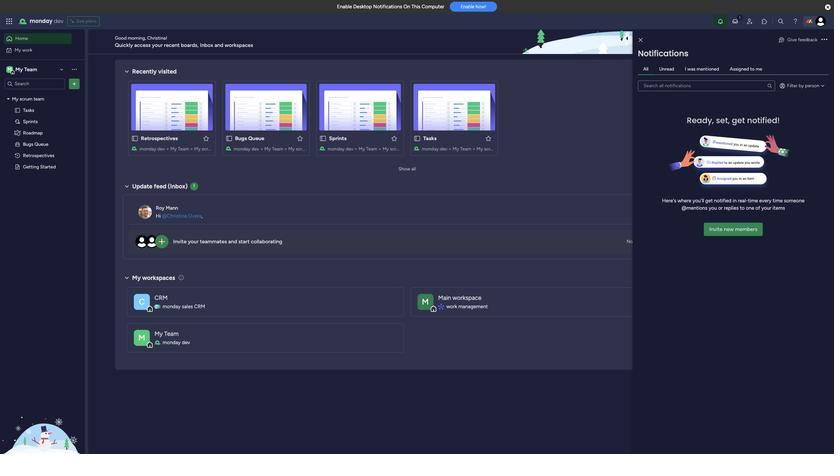 Task type: describe. For each thing, give the bounding box(es) containing it.
notified!
[[748, 115, 781, 126]]

computer
[[422, 4, 445, 10]]

check circle image
[[718, 76, 723, 81]]

enable for enable desktop notifications
[[725, 92, 740, 98]]

1 vertical spatial workspaces
[[142, 275, 175, 282]]

2 > from the left
[[190, 146, 193, 152]]

install
[[725, 118, 738, 124]]

management
[[459, 304, 488, 310]]

give
[[788, 37, 798, 43]]

scrum for sprints
[[390, 146, 403, 152]]

set,
[[717, 115, 731, 126]]

no
[[627, 239, 634, 245]]

1 vertical spatial lottie animation image
[[0, 387, 85, 455]]

0 horizontal spatial lottie animation element
[[0, 387, 85, 455]]

explore templates
[[737, 232, 780, 238]]

assigned
[[731, 66, 750, 72]]

ready-
[[712, 217, 728, 224]]

show all button
[[396, 164, 419, 175]]

sprints inside list box
[[23, 119, 38, 124]]

list box containing my scrum team
[[0, 92, 85, 263]]

my team inside workspace selection element
[[15, 66, 37, 72]]

this
[[412, 4, 421, 10]]

roy
[[156, 205, 165, 211]]

1 vertical spatial and
[[228, 239, 237, 245]]

quick search
[[771, 38, 803, 45]]

invite members image
[[747, 18, 754, 25]]

workspace image for main workspace
[[418, 294, 434, 310]]

minutes
[[768, 209, 787, 216]]

real-
[[739, 198, 749, 204]]

search everything image
[[778, 18, 785, 25]]

items
[[773, 205, 786, 211]]

8 > from the left
[[473, 146, 476, 152]]

bugs inside quick search results list box
[[235, 135, 247, 142]]

apps image
[[762, 18, 769, 25]]

you
[[709, 205, 718, 211]]

workflow
[[739, 209, 761, 216]]

0 vertical spatial get
[[733, 115, 746, 126]]

scrum for retrospectives
[[202, 146, 215, 152]]

mentioned
[[697, 66, 720, 72]]

bugs queue inside list box
[[23, 141, 48, 147]]

notifications for enable desktop notifications on this computer
[[374, 4, 403, 10]]

quick
[[771, 38, 785, 45]]

access
[[134, 42, 151, 48]]

workspace image for crm
[[134, 294, 150, 310]]

bugs queue inside quick search results list box
[[235, 135, 265, 142]]

show all
[[399, 166, 416, 172]]

6 > from the left
[[379, 146, 382, 152]]

your
[[747, 64, 759, 71]]

enable now! button
[[450, 2, 498, 12]]

me
[[757, 66, 763, 72]]

my inside workspace selection element
[[15, 66, 23, 72]]

inbox image
[[733, 18, 739, 25]]

explore templates button
[[712, 229, 804, 242]]

all
[[644, 66, 649, 72]]

workspace selection element
[[6, 65, 38, 74]]

workspaces inside good morning, christina! quickly access your recent boards, inbox and workspaces
[[225, 42, 253, 48]]

options image
[[822, 38, 828, 42]]

search
[[786, 38, 803, 45]]

and inside good morning, christina! quickly access your recent boards, inbox and workspaces
[[215, 42, 224, 48]]

1 time from the left
[[749, 198, 759, 204]]

setup
[[725, 75, 738, 81]]

see
[[76, 18, 84, 24]]

feedback
[[799, 37, 818, 43]]

here's
[[663, 198, 677, 204]]

recently
[[132, 68, 157, 75]]

1 image
[[738, 14, 744, 21]]

team for bugs queue
[[272, 146, 283, 152]]

main
[[439, 295, 452, 302]]

visited
[[158, 68, 177, 75]]

team for tasks
[[499, 146, 509, 152]]

dev for sprints
[[346, 146, 354, 152]]

good
[[115, 35, 127, 41]]

desktop for enable desktop notifications on this computer
[[354, 4, 372, 10]]

on
[[404, 4, 411, 10]]

c
[[139, 297, 145, 307]]

team for retrospectives
[[216, 146, 227, 152]]

recent
[[164, 42, 180, 48]]

main workspace
[[439, 295, 482, 302]]

enable desktop notifications
[[725, 92, 790, 98]]

recently visited
[[132, 68, 177, 75]]

thanks
[[635, 239, 649, 245]]

add to favorites image for sprints
[[391, 135, 398, 142]]

getting
[[23, 164, 39, 170]]

1 horizontal spatial to
[[751, 66, 755, 72]]

dapulse close image
[[826, 4, 832, 11]]

1 vertical spatial work
[[447, 304, 458, 310]]

my scrum team
[[12, 96, 44, 102]]

filter by person
[[788, 83, 820, 88]]

desktop for enable desktop notifications
[[741, 92, 760, 98]]

quickly
[[115, 42, 133, 48]]

public board image for retrospectives
[[131, 135, 139, 142]]

replies
[[725, 205, 739, 211]]

i was mentioned
[[686, 66, 720, 72]]

enable now!
[[461, 4, 487, 9]]

here's where you'll get notified in real-time every time someone @mentions you or replies to one of your items
[[663, 198, 805, 211]]

made
[[728, 217, 741, 224]]

new
[[725, 226, 735, 232]]

where
[[678, 198, 692, 204]]

roy mann image
[[139, 206, 152, 219]]

setup account link
[[718, 75, 808, 82]]

to inside here's where you'll get notified in real-time every time someone @mentions you or replies to one of your items
[[741, 205, 745, 211]]

monday dev > my team > my scrum team for tasks
[[422, 146, 509, 152]]

your inside the boost your workflow in minutes with ready-made templates
[[728, 209, 738, 216]]

1 vertical spatial notifications
[[639, 48, 689, 59]]

dev for tasks
[[440, 146, 448, 152]]

workspace
[[453, 295, 482, 302]]

0 vertical spatial monday dev
[[30, 17, 63, 25]]

public board image for sprints
[[320, 135, 327, 142]]

you'll
[[693, 198, 705, 204]]

getting started
[[23, 164, 56, 170]]

3 > from the left
[[261, 146, 264, 152]]

1 horizontal spatial crm
[[194, 304, 205, 310]]

invite for invite new members
[[710, 226, 723, 232]]

my inside "button"
[[15, 47, 21, 53]]

templates inside the boost your workflow in minutes with ready-made templates
[[743, 217, 766, 224]]

work management
[[447, 304, 488, 310]]

invite new members
[[710, 226, 758, 232]]

filter
[[788, 83, 799, 88]]

select product image
[[6, 18, 13, 25]]

close my workspaces image
[[123, 274, 131, 282]]

0 vertical spatial workspace image
[[6, 66, 13, 73]]

monday sales crm
[[163, 304, 205, 310]]

roadmap
[[23, 130, 43, 136]]

team for tasks
[[461, 146, 472, 152]]

1 vertical spatial retrospectives
[[23, 153, 54, 158]]

your left teammates
[[188, 239, 199, 245]]

invite new members button
[[705, 223, 764, 236]]

ready,
[[688, 115, 715, 126]]

every
[[760, 198, 772, 204]]

account
[[740, 75, 759, 81]]

boost your workflow in minutes with ready-made templates
[[712, 209, 799, 224]]

retrospectives inside quick search results list box
[[141, 135, 178, 142]]

monday dev > my team > my scrum team for sprints
[[328, 146, 415, 152]]

0 vertical spatial profile
[[760, 64, 778, 71]]

sales
[[182, 304, 193, 310]]

@mentions
[[682, 205, 708, 211]]



Task type: locate. For each thing, give the bounding box(es) containing it.
workspace image containing m
[[418, 294, 434, 310]]

get inside here's where you'll get notified in real-time every time someone @mentions you or replies to one of your items
[[706, 198, 714, 204]]

time up items
[[774, 198, 784, 204]]

mobile
[[749, 118, 764, 124]]

notifications up unread
[[639, 48, 689, 59]]

team
[[24, 66, 37, 72], [178, 146, 189, 152], [272, 146, 283, 152], [366, 146, 378, 152], [461, 146, 472, 152], [164, 331, 179, 338]]

give feedback
[[788, 37, 818, 43]]

person
[[806, 83, 820, 88]]

or
[[719, 205, 724, 211]]

1 vertical spatial invite
[[173, 239, 187, 245]]

work inside "button"
[[22, 47, 32, 53]]

was
[[688, 66, 696, 72]]

to left the me
[[751, 66, 755, 72]]

sprints inside quick search results list box
[[329, 135, 347, 142]]

notified
[[715, 198, 732, 204]]

enable inside enable now! button
[[461, 4, 475, 9]]

install our mobile app link
[[718, 117, 808, 125]]

0 horizontal spatial get
[[706, 198, 714, 204]]

complete profile link
[[725, 109, 808, 116]]

dev for bugs queue
[[252, 146, 259, 152]]

1 vertical spatial lottie animation element
[[0, 387, 85, 455]]

add to favorites image
[[297, 135, 304, 142]]

0 horizontal spatial m
[[8, 66, 12, 72]]

workspace image
[[134, 294, 150, 310], [418, 294, 434, 310]]

0 vertical spatial notifications
[[374, 4, 403, 10]]

boards,
[[181, 42, 199, 48]]

sprints
[[23, 119, 38, 124], [329, 135, 347, 142]]

public board image right add to favorites image
[[320, 135, 327, 142]]

5 > from the left
[[355, 146, 358, 152]]

3 add to favorites image from the left
[[486, 135, 492, 142]]

0 horizontal spatial crm
[[155, 295, 168, 302]]

1 horizontal spatial monday dev
[[163, 340, 190, 346]]

invite for invite your teammates and start collaborating
[[173, 239, 187, 245]]

Search in workspace field
[[14, 80, 56, 88]]

1 horizontal spatial m
[[139, 333, 145, 343]]

tasks inside list box
[[23, 107, 34, 113]]

quick search button
[[760, 35, 808, 48]]

my workspaces
[[132, 275, 175, 282]]

1 public board image from the left
[[131, 135, 139, 142]]

0 vertical spatial tasks
[[23, 107, 34, 113]]

1 horizontal spatial bugs
[[235, 135, 247, 142]]

0 horizontal spatial time
[[749, 198, 759, 204]]

and right inbox at the left top of the page
[[215, 42, 224, 48]]

m inside workspace image
[[423, 297, 429, 307]]

work down main
[[447, 304, 458, 310]]

my team up 'search in workspace' field at the top of the page
[[15, 66, 37, 72]]

team inside list box
[[34, 96, 44, 102]]

your up made
[[728, 209, 738, 216]]

3 monday dev > my team > my scrum team from the left
[[328, 146, 415, 152]]

public board image
[[131, 135, 139, 142], [226, 135, 233, 142], [414, 135, 421, 142]]

my
[[15, 47, 21, 53], [15, 66, 23, 72], [12, 96, 18, 102], [170, 146, 177, 152], [194, 146, 201, 152], [265, 146, 271, 152], [289, 146, 295, 152], [359, 146, 365, 152], [383, 146, 389, 152], [453, 146, 460, 152], [477, 146, 483, 152], [132, 275, 141, 282], [155, 331, 163, 338]]

1 vertical spatial complete
[[725, 109, 747, 115]]

christina overa image
[[816, 16, 827, 27]]

1 vertical spatial my team
[[155, 331, 179, 338]]

0 horizontal spatial my team
[[15, 66, 37, 72]]

my work
[[15, 47, 32, 53]]

dialog containing notifications
[[633, 29, 835, 455]]

notifications down search icon
[[761, 92, 790, 98]]

my inside list box
[[12, 96, 18, 102]]

my team down the 'monday sales crm'
[[155, 331, 179, 338]]

(inbox)
[[168, 183, 188, 190]]

tasks inside quick search results list box
[[424, 135, 437, 142]]

enable for enable now!
[[461, 4, 475, 9]]

options image
[[71, 80, 78, 87]]

list box
[[0, 92, 85, 263]]

0 horizontal spatial notifications
[[374, 4, 403, 10]]

1 vertical spatial get
[[706, 198, 714, 204]]

roy mann
[[156, 205, 178, 211]]

lottie animation image
[[520, 29, 707, 55], [0, 387, 85, 455]]

close update feed (inbox) image
[[123, 183, 131, 191]]

0 vertical spatial work
[[22, 47, 32, 53]]

0 horizontal spatial work
[[22, 47, 32, 53]]

your
[[152, 42, 163, 48], [762, 205, 772, 211], [728, 209, 738, 216], [188, 239, 199, 245]]

ready, set, get notified!
[[688, 115, 781, 126]]

2 public board image from the left
[[226, 135, 233, 142]]

2 workspace image from the left
[[418, 294, 434, 310]]

7 > from the left
[[449, 146, 452, 152]]

m inside workspace selection element
[[8, 66, 12, 72]]

workspace options image
[[71, 66, 78, 73]]

no thanks
[[627, 239, 649, 245]]

0 horizontal spatial in
[[733, 198, 737, 204]]

2 horizontal spatial public board image
[[414, 135, 421, 142]]

plans
[[86, 18, 97, 24]]

1 horizontal spatial workspace image
[[134, 330, 150, 346]]

1 monday dev > my team > my scrum team from the left
[[140, 146, 227, 152]]

0 horizontal spatial workspace image
[[134, 294, 150, 310]]

0 vertical spatial m
[[8, 66, 12, 72]]

templates down workflow
[[743, 217, 766, 224]]

1 horizontal spatial workspaces
[[225, 42, 253, 48]]

0 vertical spatial in
[[733, 198, 737, 204]]

help image
[[793, 18, 800, 25]]

1 horizontal spatial my team
[[155, 331, 179, 338]]

invite inside button
[[710, 226, 723, 232]]

complete for complete profile
[[725, 109, 747, 115]]

dev
[[54, 17, 63, 25], [158, 146, 165, 152], [252, 146, 259, 152], [346, 146, 354, 152], [440, 146, 448, 152], [182, 340, 190, 346]]

1 vertical spatial tasks
[[424, 135, 437, 142]]

0 horizontal spatial workspace image
[[6, 66, 13, 73]]

scrum for tasks
[[485, 146, 497, 152]]

queue inside quick search results list box
[[248, 135, 265, 142]]

workspace image down my workspaces
[[134, 294, 150, 310]]

1 vertical spatial desktop
[[741, 92, 760, 98]]

in
[[733, 198, 737, 204], [763, 209, 767, 216]]

invite your teammates and start collaborating
[[173, 239, 283, 245]]

option
[[0, 93, 85, 94]]

start
[[239, 239, 250, 245]]

0 vertical spatial sprints
[[23, 119, 38, 124]]

team for sprints
[[366, 146, 378, 152]]

notifications for enable desktop notifications
[[761, 92, 790, 98]]

dev for retrospectives
[[158, 146, 165, 152]]

install our mobile app
[[725, 118, 774, 124]]

see plans
[[76, 18, 97, 24]]

0 vertical spatial crm
[[155, 295, 168, 302]]

our
[[739, 118, 748, 124]]

1 vertical spatial templates
[[756, 232, 780, 238]]

notifications image
[[718, 18, 725, 25]]

complete up setup
[[718, 64, 745, 71]]

scrum inside list box
[[20, 96, 32, 102]]

dialog
[[633, 29, 835, 455]]

scrum
[[20, 96, 32, 102], [202, 146, 215, 152], [296, 146, 309, 152], [390, 146, 403, 152], [485, 146, 497, 152]]

members
[[736, 226, 758, 232]]

caret down image
[[7, 97, 10, 101]]

public board image for tasks
[[14, 107, 21, 113]]

notifications left the "on"
[[374, 4, 403, 10]]

team inside workspace selection element
[[24, 66, 37, 72]]

workspaces up c
[[142, 275, 175, 282]]

1 vertical spatial in
[[763, 209, 767, 216]]

0 horizontal spatial monday dev
[[30, 17, 63, 25]]

1 horizontal spatial tasks
[[424, 135, 437, 142]]

team
[[34, 96, 44, 102], [216, 146, 227, 152], [310, 146, 321, 152], [404, 146, 415, 152], [499, 146, 509, 152]]

started
[[40, 164, 56, 170]]

i
[[686, 66, 687, 72]]

0 vertical spatial lottie animation element
[[520, 29, 707, 55]]

queue inside list box
[[35, 141, 48, 147]]

1 > from the left
[[166, 146, 169, 152]]

1 horizontal spatial time
[[774, 198, 784, 204]]

1 horizontal spatial lottie animation image
[[520, 29, 707, 55]]

in up replies
[[733, 198, 737, 204]]

2 vertical spatial m
[[139, 333, 145, 343]]

1 vertical spatial crm
[[194, 304, 205, 310]]

explore
[[737, 232, 755, 238]]

none search field inside dialog
[[639, 80, 776, 91]]

workspace image containing c
[[134, 294, 150, 310]]

search image
[[768, 83, 773, 88]]

0 vertical spatial complete
[[718, 64, 745, 71]]

in inside the boost your workflow in minutes with ready-made templates
[[763, 209, 767, 216]]

close recently visited image
[[123, 68, 131, 76]]

profile up setup account link
[[760, 64, 778, 71]]

public board image for tasks
[[414, 135, 421, 142]]

public board image
[[14, 107, 21, 113], [320, 135, 327, 142], [14, 164, 21, 170]]

good morning, christina! quickly access your recent boards, inbox and workspaces
[[115, 35, 253, 48]]

1 horizontal spatial and
[[228, 239, 237, 245]]

1 horizontal spatial in
[[763, 209, 767, 216]]

4 monday dev > my team > my scrum team from the left
[[422, 146, 509, 152]]

0 vertical spatial invite
[[710, 226, 723, 232]]

0 horizontal spatial tasks
[[23, 107, 34, 113]]

bugs queue
[[235, 135, 265, 142], [23, 141, 48, 147]]

1 horizontal spatial workspace image
[[418, 294, 434, 310]]

public board image for getting started
[[14, 164, 21, 170]]

Search all notifications search field
[[639, 80, 776, 91]]

1 horizontal spatial public board image
[[226, 135, 233, 142]]

0 horizontal spatial sprints
[[23, 119, 38, 124]]

3 public board image from the left
[[414, 135, 421, 142]]

notifications
[[374, 4, 403, 10], [639, 48, 689, 59], [761, 92, 790, 98]]

1 horizontal spatial desktop
[[741, 92, 760, 98]]

1 vertical spatial sprints
[[329, 135, 347, 142]]

0 vertical spatial lottie animation image
[[520, 29, 707, 55]]

1 horizontal spatial work
[[447, 304, 458, 310]]

complete profile
[[725, 109, 763, 115]]

inbox
[[200, 42, 213, 48]]

m for my team
[[139, 333, 145, 343]]

2 vertical spatial notifications
[[761, 92, 790, 98]]

setup account
[[725, 75, 759, 81]]

None search field
[[639, 80, 776, 91]]

all
[[412, 166, 416, 172]]

0 vertical spatial templates
[[743, 217, 766, 224]]

2 time from the left
[[774, 198, 784, 204]]

get
[[733, 115, 746, 126], [706, 198, 714, 204]]

public board image left getting
[[14, 164, 21, 170]]

2 horizontal spatial add to favorites image
[[486, 135, 492, 142]]

complete for complete your profile
[[718, 64, 745, 71]]

enable inside enable desktop notifications link
[[725, 92, 740, 98]]

2 add to favorites image from the left
[[391, 135, 398, 142]]

4 > from the left
[[285, 146, 288, 152]]

1 vertical spatial profile
[[748, 109, 763, 115]]

time
[[749, 198, 759, 204], [774, 198, 784, 204]]

0 horizontal spatial public board image
[[131, 135, 139, 142]]

templates right explore
[[756, 232, 780, 238]]

1 vertical spatial monday dev
[[163, 340, 190, 346]]

see plans button
[[67, 16, 100, 26]]

scrum for bugs queue
[[296, 146, 309, 152]]

0 horizontal spatial desktop
[[354, 4, 372, 10]]

0 horizontal spatial queue
[[35, 141, 48, 147]]

1 vertical spatial m
[[423, 297, 429, 307]]

your down every
[[762, 205, 772, 211]]

0 vertical spatial my team
[[15, 66, 37, 72]]

by
[[800, 83, 805, 88]]

0 vertical spatial to
[[751, 66, 755, 72]]

mann
[[166, 205, 178, 211]]

templates
[[743, 217, 766, 224], [756, 232, 780, 238]]

workspaces right inbox at the left top of the page
[[225, 42, 253, 48]]

1 vertical spatial public board image
[[320, 135, 327, 142]]

monday dev > my team > my scrum team
[[140, 146, 227, 152], [234, 146, 321, 152], [328, 146, 415, 152], [422, 146, 509, 152]]

2 vertical spatial public board image
[[14, 164, 21, 170]]

0 horizontal spatial workspaces
[[142, 275, 175, 282]]

0 vertical spatial public board image
[[14, 107, 21, 113]]

lottie animation element
[[520, 29, 707, 55], [0, 387, 85, 455]]

0 horizontal spatial enable
[[337, 4, 352, 10]]

0 vertical spatial retrospectives
[[141, 135, 178, 142]]

workspaces
[[225, 42, 253, 48], [142, 275, 175, 282]]

your inside good morning, christina! quickly access your recent boards, inbox and workspaces
[[152, 42, 163, 48]]

someone
[[785, 198, 805, 204]]

and left start
[[228, 239, 237, 245]]

enable for enable desktop notifications on this computer
[[337, 4, 352, 10]]

invite
[[710, 226, 723, 232], [173, 239, 187, 245]]

1 horizontal spatial queue
[[248, 135, 265, 142]]

enable desktop notifications link
[[725, 92, 808, 99]]

2 monday dev > my team > my scrum team from the left
[[234, 146, 321, 152]]

of
[[756, 205, 761, 211]]

update
[[132, 183, 153, 190]]

add to favorites image for retrospectives
[[203, 135, 210, 142]]

1 horizontal spatial add to favorites image
[[391, 135, 398, 142]]

monday dev
[[30, 17, 63, 25], [163, 340, 190, 346]]

templates inside button
[[756, 232, 780, 238]]

0 horizontal spatial lottie animation image
[[0, 387, 85, 455]]

1 horizontal spatial retrospectives
[[141, 135, 178, 142]]

0 vertical spatial and
[[215, 42, 224, 48]]

to down real-
[[741, 205, 745, 211]]

team for sprints
[[404, 146, 415, 152]]

tasks
[[23, 107, 34, 113], [424, 135, 437, 142]]

1 workspace image from the left
[[134, 294, 150, 310]]

2 horizontal spatial enable
[[725, 92, 740, 98]]

public board image down my scrum team
[[14, 107, 21, 113]]

boost
[[712, 209, 726, 216]]

complete up install
[[725, 109, 747, 115]]

my team
[[15, 66, 37, 72], [155, 331, 179, 338]]

public board image for bugs queue
[[226, 135, 233, 142]]

workspace image left main
[[418, 294, 434, 310]]

0 vertical spatial desktop
[[354, 4, 372, 10]]

2 horizontal spatial m
[[423, 297, 429, 307]]

0 horizontal spatial retrospectives
[[23, 153, 54, 158]]

0 horizontal spatial and
[[215, 42, 224, 48]]

1
[[193, 184, 195, 189]]

monday dev > my team > my scrum team for retrospectives
[[140, 146, 227, 152]]

bugs
[[235, 135, 247, 142], [23, 141, 33, 147]]

collaborating
[[251, 239, 283, 245]]

0 horizontal spatial to
[[741, 205, 745, 211]]

templates image image
[[714, 157, 802, 203]]

monday dev > my team > my scrum team for bugs queue
[[234, 146, 321, 152]]

m for main workspace
[[423, 297, 429, 307]]

profile up the mobile
[[748, 109, 763, 115]]

team for retrospectives
[[178, 146, 189, 152]]

add to favorites image
[[203, 135, 210, 142], [391, 135, 398, 142], [486, 135, 492, 142]]

in inside here's where you'll get notified in real-time every time someone @mentions you or replies to one of your items
[[733, 198, 737, 204]]

in right of
[[763, 209, 767, 216]]

quick search results list box
[[123, 76, 692, 164]]

one
[[747, 205, 755, 211]]

desktop
[[354, 4, 372, 10], [741, 92, 760, 98]]

your down the christina!
[[152, 42, 163, 48]]

circle o image
[[718, 118, 723, 123]]

1 vertical spatial workspace image
[[134, 330, 150, 346]]

time up 'one'
[[749, 198, 759, 204]]

0 vertical spatial workspaces
[[225, 42, 253, 48]]

1 horizontal spatial invite
[[710, 226, 723, 232]]

home button
[[4, 33, 72, 44]]

1 horizontal spatial sprints
[[329, 135, 347, 142]]

team for bugs queue
[[310, 146, 321, 152]]

workspace image
[[6, 66, 13, 73], [134, 330, 150, 346]]

unread
[[660, 66, 675, 72]]

teammates
[[200, 239, 227, 245]]

1 add to favorites image from the left
[[203, 135, 210, 142]]

0 horizontal spatial add to favorites image
[[203, 135, 210, 142]]

work down home
[[22, 47, 32, 53]]

my work button
[[4, 45, 72, 55]]

your inside here's where you'll get notified in real-time every time someone @mentions you or replies to one of your items
[[762, 205, 772, 211]]

monday
[[30, 17, 53, 25], [140, 146, 156, 152], [234, 146, 251, 152], [328, 146, 345, 152], [422, 146, 439, 152], [163, 304, 181, 310], [163, 340, 181, 346]]

0 horizontal spatial bugs
[[23, 141, 33, 147]]

crm right sales
[[194, 304, 205, 310]]

with
[[789, 209, 799, 216]]

0 horizontal spatial bugs queue
[[23, 141, 48, 147]]

add to favorites image for tasks
[[486, 135, 492, 142]]

crm right c
[[155, 295, 168, 302]]

retrospectives
[[141, 135, 178, 142], [23, 153, 54, 158]]



Task type: vqa. For each thing, say whether or not it's contained in the screenshot.
leftmost workspaces
yes



